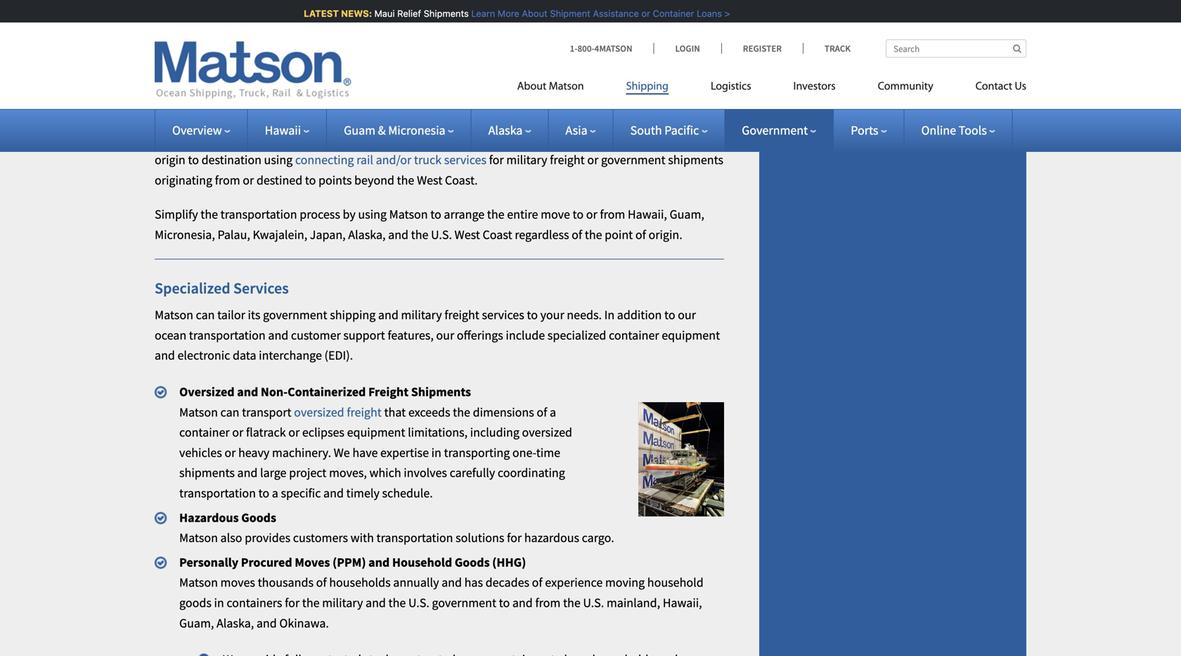Task type: locate. For each thing, give the bounding box(es) containing it.
can
[[452, 132, 471, 147], [196, 307, 215, 323], [220, 404, 239, 420]]

eclipses
[[302, 424, 345, 440]]

login
[[675, 43, 700, 54]]

0 vertical spatial also
[[450, 31, 472, 47]]

, and retrieval of billing documents
[[217, 31, 401, 47]]

equipment inside that exceeds the dimensions of a container or flatrack or eclipses equipment limitations, including oversized vehicles or heavy machinery. we have expertise in transporting one-time shipments and large project moves, which involves carefully coordinating transportation to a specific and timely schedule.
[[347, 424, 405, 440]]

of right retrieval
[[292, 31, 303, 47]]

0 vertical spatial guam,
[[670, 206, 705, 222]]

the down "schedules"
[[562, 31, 579, 47]]

services up the coast.
[[444, 152, 487, 168]]

for up (hhg)
[[507, 530, 522, 546]]

and up specialist
[[223, 31, 243, 47]]

customers inside the hazardous goods matson also provides customers with transportation solutions for hazardous cargo.
[[293, 530, 348, 546]]

1 vertical spatial can
[[196, 307, 215, 323]]

goods up provides
[[241, 510, 276, 526]]

register link
[[721, 43, 803, 54]]

personally
[[179, 554, 238, 570]]

coordinating
[[498, 465, 565, 481]]

in
[[432, 445, 442, 461], [214, 595, 224, 611]]

from down destination
[[215, 172, 240, 188]]

with
[[364, 51, 387, 67], [351, 530, 374, 546]]

the up coast
[[487, 206, 505, 222]]

1 horizontal spatial in
[[432, 445, 442, 461]]

matson can tailor its government shipping and military freight services to your needs. in addition to our ocean transportation and customer support features, our offerings include specialized container equipment and electronic data interchange (edi).
[[155, 307, 720, 363]]

arrange down the coast.
[[444, 206, 485, 222]]

1 horizontal spatial for
[[489, 152, 504, 168]]

of right dimensions
[[537, 404, 547, 420]]

Search search field
[[886, 39, 1027, 58]]

1-
[[570, 43, 578, 54]]

1 vertical spatial services
[[482, 307, 524, 323]]

1 horizontal spatial goods
[[455, 554, 490, 570]]

shipments inside for military freight or government shipments originating from or destined to points beyond the west coast.
[[668, 152, 724, 168]]

in right goods
[[214, 595, 224, 611]]

in inside personally procured moves (ppm) and household goods (hhg) matson moves thousands of households annually and has decades of experience moving household goods in containers for the military and the u.s. government to and from the u.s. mainland, hawaii, guam, alaska, and okinawa.
[[214, 595, 224, 611]]

matson inside in addition to our ocean transportation services, matson can arrange the complete transportation from origin to destination using
[[410, 132, 449, 147]]

billing down the latest
[[305, 31, 338, 47]]

hawaii
[[265, 122, 301, 138]]

for
[[489, 152, 504, 168], [507, 530, 522, 546], [285, 595, 300, 611]]

other
[[155, 11, 185, 27]]

government inside matson can tailor its government shipping and military freight services to your needs. in addition to our ocean transportation and customer support features, our offerings include specialized container equipment and electronic data interchange (edi).
[[263, 307, 327, 323]]

arrange up the coast.
[[473, 132, 514, 147]]

or left 'heavy'
[[225, 445, 236, 461]]

>
[[721, 8, 727, 19]]

military down households
[[322, 595, 363, 611]]

2 horizontal spatial a
[[550, 404, 556, 420]]

customers inside . the site also gives customers the option of contacting an account specialist while online to assist with a transaction.
[[504, 31, 559, 47]]

0 horizontal spatial billing
[[305, 31, 338, 47]]

1 horizontal spatial shipments
[[668, 152, 724, 168]]

military inside personally procured moves (ppm) and household goods (hhg) matson moves thousands of households annually and has decades of experience moving household goods in containers for the military and the u.s. government to and from the u.s. mainland, hawaii, guam, alaska, and okinawa.
[[322, 595, 363, 611]]

container
[[609, 327, 659, 343], [179, 424, 230, 440]]

complete
[[536, 132, 586, 147]]

0 vertical spatial government
[[601, 152, 666, 168]]

to inside for military freight or government shipments originating from or destined to points beyond the west coast.
[[305, 172, 316, 188]]

1 vertical spatial west
[[455, 227, 480, 243]]

1 horizontal spatial equipment
[[662, 327, 720, 343]]

that exceeds the dimensions of a container or flatrack or eclipses equipment limitations, including oversized vehicles or heavy machinery. we have expertise in transporting one-time shipments and large project moves, which involves carefully coordinating transportation to a specific and timely schedule.
[[179, 404, 572, 501]]

0 vertical spatial military
[[507, 152, 547, 168]]

regardless
[[515, 227, 569, 243]]

also for site
[[450, 31, 472, 47]]

search image
[[1013, 44, 1022, 53]]

government down south
[[601, 152, 666, 168]]

customers for with
[[293, 530, 348, 546]]

transportation up connecting
[[283, 132, 360, 147]]

of down submission
[[619, 31, 629, 47]]

from right south
[[668, 132, 693, 147]]

a up time
[[550, 404, 556, 420]]

None search field
[[886, 39, 1027, 58]]

1 horizontal spatial account
[[311, 11, 353, 27]]

the down and/or
[[397, 172, 414, 188]]

0 horizontal spatial oversized
[[294, 404, 344, 420]]

and down decades
[[513, 595, 533, 611]]

0 vertical spatial billing
[[673, 11, 706, 27]]

shipments
[[668, 152, 724, 168], [179, 465, 235, 481]]

in right needs.
[[605, 307, 615, 323]]

community link
[[857, 74, 955, 103]]

ocean inside in addition to our ocean transportation services, matson can arrange the complete transportation from origin to destination using
[[249, 132, 281, 147]]

1 vertical spatial military
[[401, 307, 442, 323]]

2 horizontal spatial freight
[[550, 152, 585, 168]]

and down beyond
[[388, 227, 409, 243]]

the up limitations,
[[453, 404, 470, 420]]

or right move
[[586, 206, 598, 222]]

hazardous goods matson also provides customers with transportation solutions for hazardous cargo.
[[179, 510, 614, 546]]

hawaii, inside simplify the transportation process by using matson to arrange the entire move to or from hawaii, guam, micronesia, palau, kwajalein, japan, alaska, and the u.s. west coast regardless of the point of origin.
[[628, 206, 667, 222]]

about right more in the top left of the page
[[518, 8, 544, 19]]

can down origin
[[452, 132, 471, 147]]

0 horizontal spatial west
[[417, 172, 443, 188]]

alaska, down containers
[[217, 615, 254, 631]]

1 vertical spatial addition
[[617, 307, 662, 323]]

point
[[377, 103, 412, 123]]

guam & micronesia
[[344, 122, 446, 138]]

schedules
[[539, 11, 592, 27]]

1 horizontal spatial using
[[358, 206, 387, 222]]

1 horizontal spatial alaska,
[[348, 227, 386, 243]]

also down hazardous
[[220, 530, 242, 546]]

goods up has
[[455, 554, 490, 570]]

a inside . the site also gives customers the option of contacting an account specialist while online to assist with a transaction.
[[390, 51, 396, 67]]

0 vertical spatial arrange
[[473, 132, 514, 147]]

in for goods
[[214, 595, 224, 611]]

1 vertical spatial customers
[[293, 530, 348, 546]]

also inside . the site also gives customers the option of contacting an account specialist while online to assist with a transaction.
[[450, 31, 472, 47]]

household
[[648, 575, 704, 590]]

ocean up electronic
[[155, 327, 186, 343]]

0 horizontal spatial military
[[322, 595, 363, 611]]

2 vertical spatial our
[[436, 327, 454, 343]]

from up point
[[600, 206, 625, 222]]

south pacific link
[[631, 122, 708, 138]]

oversized up time
[[522, 424, 572, 440]]

1 vertical spatial using
[[358, 206, 387, 222]]

can left tailor
[[196, 307, 215, 323]]

1 horizontal spatial west
[[455, 227, 480, 243]]

0 horizontal spatial goods
[[241, 510, 276, 526]]

shipments down pacific
[[668, 152, 724, 168]]

1 vertical spatial alaska,
[[217, 615, 254, 631]]

oversized up eclipses
[[294, 404, 344, 420]]

1 vertical spatial in
[[214, 595, 224, 611]]

1 vertical spatial government
[[263, 307, 327, 323]]

logistics link
[[690, 74, 773, 103]]

simplify
[[155, 206, 198, 222]]

balance
[[355, 11, 397, 27]]

connecting rail and/or truck services
[[295, 152, 487, 168]]

0 vertical spatial shipments
[[420, 8, 465, 19]]

0 horizontal spatial addition
[[167, 132, 212, 147]]

solutions
[[456, 530, 505, 546]]

1 vertical spatial account
[[155, 51, 197, 67]]

1-800-4matson
[[570, 43, 633, 54]]

military inside for military freight or government shipments originating from or destined to points beyond the west coast.
[[507, 152, 547, 168]]

for down thousands
[[285, 595, 300, 611]]

and left non-
[[237, 384, 258, 400]]

0 vertical spatial equipment
[[662, 327, 720, 343]]

shipments
[[420, 8, 465, 19], [411, 384, 471, 400]]

0 vertical spatial alaska,
[[348, 227, 386, 243]]

top menu navigation
[[517, 74, 1027, 103]]

0 horizontal spatial ocean
[[155, 327, 186, 343]]

0 horizontal spatial our
[[228, 132, 246, 147]]

customers down 'vessel'
[[504, 31, 559, 47]]

shipments up exceeds
[[411, 384, 471, 400]]

an
[[691, 31, 704, 47]]

freight up offerings
[[445, 307, 480, 323]]

0 vertical spatial a
[[390, 51, 396, 67]]

1 horizontal spatial military
[[401, 307, 442, 323]]

1 horizontal spatial customers
[[504, 31, 559, 47]]

transportation up household
[[377, 530, 453, 546]]

or down 'asia' link
[[587, 152, 599, 168]]

0 horizontal spatial container
[[179, 424, 230, 440]]

0 horizontal spatial government
[[263, 307, 327, 323]]

and down households
[[366, 595, 386, 611]]

, left learn
[[462, 11, 465, 27]]

ocean inside matson can tailor its government shipping and military freight services to your needs. in addition to our ocean transportation and customer support features, our offerings include specialized container equipment and electronic data interchange (edi).
[[155, 327, 186, 343]]

account down instructions at top left
[[155, 51, 197, 67]]

from inside for military freight or government shipments originating from or destined to points beyond the west coast.
[[215, 172, 240, 188]]

arrange inside simplify the transportation process by using matson to arrange the entire move to or from hawaii, guam, micronesia, palau, kwajalein, japan, alaska, and the u.s. west coast regardless of the point of origin.
[[444, 206, 485, 222]]

our inside in addition to our ocean transportation services, matson can arrange the complete transportation from origin to destination using
[[228, 132, 246, 147]]

2 vertical spatial can
[[220, 404, 239, 420]]

1 vertical spatial online
[[283, 51, 316, 67]]

ocean down service on the left of page
[[249, 132, 281, 147]]

electronic
[[178, 348, 230, 363]]

government down has
[[432, 595, 497, 611]]

from inside simplify the transportation process by using matson to arrange the entire move to or from hawaii, guam, micronesia, palau, kwajalein, japan, alaska, and the u.s. west coast regardless of the point of origin.
[[600, 206, 625, 222]]

0 vertical spatial addition
[[167, 132, 212, 147]]

can inside in addition to our ocean transportation services, matson can arrange the complete transportation from origin to destination using
[[452, 132, 471, 147]]

0 vertical spatial our
[[228, 132, 246, 147]]

connecting
[[295, 152, 354, 168]]

from
[[284, 103, 316, 123], [668, 132, 693, 147], [215, 172, 240, 188], [600, 206, 625, 222], [535, 595, 561, 611]]

contacting
[[632, 31, 688, 47]]

have
[[353, 445, 378, 461]]

1 vertical spatial equipment
[[347, 424, 405, 440]]

military up features, at the left of page
[[401, 307, 442, 323]]

addition inside matson can tailor its government shipping and military freight services to your needs. in addition to our ocean transportation and customer support features, our offerings include specialized container equipment and electronic data interchange (edi).
[[617, 307, 662, 323]]

2 horizontal spatial our
[[678, 307, 696, 323]]

also inside the hazardous goods matson also provides customers with transportation solutions for hazardous cargo.
[[220, 530, 242, 546]]

include down your
[[506, 327, 545, 343]]

,
[[462, 11, 465, 27], [498, 11, 501, 27], [592, 11, 595, 27], [217, 31, 221, 47]]

guam,
[[670, 206, 705, 222], [179, 615, 214, 631]]

or left container
[[638, 8, 647, 19]]

the left complete
[[516, 132, 534, 147]]

0 vertical spatial in
[[155, 132, 165, 147]]

machinery.
[[272, 445, 331, 461]]

shipments down vehicles
[[179, 465, 235, 481]]

arrange
[[473, 132, 514, 147], [444, 206, 485, 222]]

a down "documents"
[[390, 51, 396, 67]]

matson inside the hazardous goods matson also provides customers with transportation solutions for hazardous cargo.
[[179, 530, 218, 546]]

information
[[399, 11, 462, 27]]

1 vertical spatial arrange
[[444, 206, 485, 222]]

alaska,
[[348, 227, 386, 243], [217, 615, 254, 631]]

with inside . the site also gives customers the option of contacting an account specialist while online to assist with a transaction.
[[364, 51, 387, 67]]

with down "documents"
[[364, 51, 387, 67]]

container inside matson can tailor its government shipping and military freight services to your needs. in addition to our ocean transportation and customer support features, our offerings include specialized container equipment and electronic data interchange (edi).
[[609, 327, 659, 343]]

oversized inside that exceeds the dimensions of a container or flatrack or eclipses equipment limitations, including oversized vehicles or heavy machinery. we have expertise in transporting one-time shipments and large project moves, which involves carefully coordinating transportation to a specific and timely schedule.
[[522, 424, 572, 440]]

in inside that exceeds the dimensions of a container or flatrack or eclipses equipment limitations, including oversized vehicles or heavy machinery. we have expertise in transporting one-time shipments and large project moves, which involves carefully coordinating transportation to a specific and timely schedule.
[[432, 445, 442, 461]]

also right the 'site'
[[450, 31, 472, 47]]

for inside personally procured moves (ppm) and household goods (hhg) matson moves thousands of households annually and has decades of experience moving household goods in containers for the military and the u.s. government to and from the u.s. mainland, hawaii, guam, alaska, and okinawa.
[[285, 595, 300, 611]]

in for expertise
[[432, 445, 442, 461]]

vehicles
[[179, 445, 222, 461]]

tariffs link
[[468, 11, 498, 27]]

matson down oversized
[[179, 404, 218, 420]]

tools
[[959, 122, 987, 138]]

0 vertical spatial container
[[609, 327, 659, 343]]

with up (ppm)
[[351, 530, 374, 546]]

0 vertical spatial in
[[432, 445, 442, 461]]

guam, up origin.
[[670, 206, 705, 222]]

1 horizontal spatial billing
[[673, 11, 706, 27]]

1 vertical spatial shipments
[[411, 384, 471, 400]]

including
[[470, 424, 520, 440]]

destination
[[202, 152, 262, 168]]

households
[[329, 575, 391, 590]]

1 horizontal spatial in
[[605, 307, 615, 323]]

cargo.
[[582, 530, 614, 546]]

2 vertical spatial a
[[272, 485, 278, 501]]

matson up goods
[[179, 575, 218, 590]]

services up offerings
[[482, 307, 524, 323]]

1 horizontal spatial guam,
[[670, 206, 705, 222]]

2 horizontal spatial military
[[507, 152, 547, 168]]

submission of billing instructions link
[[155, 11, 706, 47]]

transportation down tailor
[[189, 327, 266, 343]]

matson inside matson can tailor its government shipping and military freight services to your needs. in addition to our ocean transportation and customer support features, our offerings include specialized container equipment and electronic data interchange (edi).
[[155, 307, 193, 323]]

1 horizontal spatial include
[[506, 327, 545, 343]]

japan,
[[310, 227, 346, 243]]

one-
[[513, 445, 536, 461]]

about up alaska link
[[517, 81, 547, 92]]

0 vertical spatial customers
[[504, 31, 559, 47]]

decades
[[486, 575, 530, 590]]

customers up moves on the left bottom of the page
[[293, 530, 348, 546]]

containerized
[[288, 384, 366, 400]]

1 horizontal spatial a
[[390, 51, 396, 67]]

1 vertical spatial our
[[678, 307, 696, 323]]

military inside matson can tailor its government shipping and military freight services to your needs. in addition to our ocean transportation and customer support features, our offerings include specialized container equipment and electronic data interchange (edi).
[[401, 307, 442, 323]]

2 vertical spatial government
[[432, 595, 497, 611]]

0 horizontal spatial using
[[264, 152, 293, 168]]

0 horizontal spatial account
[[155, 51, 197, 67]]

of inside . the site also gives customers the option of contacting an account specialist while online to assist with a transaction.
[[619, 31, 629, 47]]

1 vertical spatial container
[[179, 424, 230, 440]]

matson inside personally procured moves (ppm) and household goods (hhg) matson moves thousands of households annually and has decades of experience moving household goods in containers for the military and the u.s. government to and from the u.s. mainland, hawaii, guam, alaska, and okinawa.
[[179, 575, 218, 590]]

news:
[[337, 8, 368, 19]]

can down oversized
[[220, 404, 239, 420]]

online down the , and retrieval of billing documents
[[283, 51, 316, 67]]

government inside for military freight or government shipments originating from or destined to points beyond the west coast.
[[601, 152, 666, 168]]

guam, down goods
[[179, 615, 214, 631]]

1 vertical spatial with
[[351, 530, 374, 546]]

0 vertical spatial shipments
[[668, 152, 724, 168]]

container right specialized
[[609, 327, 659, 343]]

hawaii, up origin.
[[628, 206, 667, 222]]

1 vertical spatial include
[[506, 327, 545, 343]]

0 horizontal spatial can
[[196, 307, 215, 323]]

west left coast
[[455, 227, 480, 243]]

shipping link
[[605, 74, 690, 103]]

west
[[417, 172, 443, 188], [455, 227, 480, 243]]

1-800-4matson link
[[570, 43, 654, 54]]

1 horizontal spatial ocean
[[249, 132, 281, 147]]

0 vertical spatial oversized
[[294, 404, 344, 420]]

addition down intermodal
[[167, 132, 212, 147]]

intermodal
[[155, 103, 229, 123]]

0 horizontal spatial equipment
[[347, 424, 405, 440]]

(ppm)
[[333, 554, 366, 570]]

1 vertical spatial goods
[[455, 554, 490, 570]]

u.s. left coast
[[431, 227, 452, 243]]

2 horizontal spatial government
[[601, 152, 666, 168]]

arrange inside in addition to our ocean transportation services, matson can arrange the complete transportation from origin to destination using
[[473, 132, 514, 147]]

equipment
[[662, 327, 720, 343], [347, 424, 405, 440]]

online up instructions at top left
[[187, 11, 221, 27]]

can for government
[[196, 307, 215, 323]]

a
[[390, 51, 396, 67], [550, 404, 556, 420], [272, 485, 278, 501]]

0 vertical spatial using
[[264, 152, 293, 168]]

1 horizontal spatial online
[[283, 51, 316, 67]]

0 horizontal spatial a
[[272, 485, 278, 501]]

container up vehicles
[[179, 424, 230, 440]]

0 horizontal spatial customers
[[293, 530, 348, 546]]

0 horizontal spatial shipments
[[179, 465, 235, 481]]

account inside . the site also gives customers the option of contacting an account specialist while online to assist with a transaction.
[[155, 51, 197, 67]]

billing
[[673, 11, 706, 27], [305, 31, 338, 47]]

of up contacting
[[660, 11, 671, 27]]

or inside simplify the transportation process by using matson to arrange the entire move to or from hawaii, guam, micronesia, palau, kwajalein, japan, alaska, and the u.s. west coast regardless of the point of origin.
[[586, 206, 598, 222]]

addition
[[167, 132, 212, 147], [617, 307, 662, 323]]

0 horizontal spatial online
[[187, 11, 221, 27]]

government up customer
[[263, 307, 327, 323]]

2 vertical spatial military
[[322, 595, 363, 611]]

services
[[234, 279, 289, 298]]

in inside in addition to our ocean transportation services, matson can arrange the complete transportation from origin to destination using
[[155, 132, 165, 147]]

matson down beyond
[[389, 206, 428, 222]]

using right by
[[358, 206, 387, 222]]

from left any
[[284, 103, 316, 123]]

shipments up the 'site'
[[420, 8, 465, 19]]

0 vertical spatial online
[[187, 11, 221, 27]]

the
[[562, 31, 579, 47], [516, 132, 534, 147], [397, 172, 414, 188], [201, 206, 218, 222], [487, 206, 505, 222], [411, 227, 429, 243], [585, 227, 602, 243], [453, 404, 470, 420], [302, 595, 320, 611], [389, 595, 406, 611], [563, 595, 581, 611]]

transportation inside simplify the transportation process by using matson to arrange the entire move to or from hawaii, guam, micronesia, palau, kwajalein, japan, alaska, and the u.s. west coast regardless of the point of origin.
[[221, 206, 297, 222]]

needs.
[[567, 307, 602, 323]]

1 horizontal spatial government
[[432, 595, 497, 611]]

1 vertical spatial ocean
[[155, 327, 186, 343]]

2 horizontal spatial can
[[452, 132, 471, 147]]

2 horizontal spatial for
[[507, 530, 522, 546]]

guam, inside personally procured moves (ppm) and household goods (hhg) matson moves thousands of households annually and has decades of experience moving household goods in containers for the military and the u.s. government to and from the u.s. mainland, hawaii, guam, alaska, and okinawa.
[[179, 615, 214, 631]]

1 vertical spatial guam,
[[179, 615, 214, 631]]

0 vertical spatial with
[[364, 51, 387, 67]]

investors link
[[773, 74, 857, 103]]

can inside matson can tailor its government shipping and military freight services to your needs. in addition to our ocean transportation and customer support features, our offerings include specialized container equipment and electronic data interchange (edi).
[[196, 307, 215, 323]]

2 vertical spatial freight
[[347, 404, 382, 420]]

0 vertical spatial about
[[518, 8, 544, 19]]

our
[[228, 132, 246, 147], [678, 307, 696, 323], [436, 327, 454, 343]]

matson down hazardous
[[179, 530, 218, 546]]

1 vertical spatial oversized
[[522, 424, 572, 440]]

customers
[[504, 31, 559, 47], [293, 530, 348, 546]]

1 horizontal spatial oversized
[[522, 424, 572, 440]]

include up retrieval
[[269, 11, 308, 27]]

hawaii, down household at the right of the page
[[663, 595, 702, 611]]



Task type: vqa. For each thing, say whether or not it's contained in the screenshot.
"ALASKA," inside the Simplify the transportation process by using Matson to arrange the entire move to or from Hawaii, Guam, Micronesia, Palau, Kwajalein, Japan, Alaska, and the U.S. West Coast regardless of the point of origin.
yes



Task type: describe. For each thing, give the bounding box(es) containing it.
matson inside top menu navigation
[[549, 81, 584, 92]]

contact
[[976, 81, 1013, 92]]

u.s. down annually
[[409, 595, 430, 611]]

overview
[[172, 122, 222, 138]]

, left 'vessel'
[[498, 11, 501, 27]]

hazardous
[[524, 530, 579, 546]]

vessel
[[504, 11, 536, 27]]

points
[[319, 172, 352, 188]]

community
[[878, 81, 934, 92]]

investors
[[794, 81, 836, 92]]

of right point
[[636, 227, 646, 243]]

online tools
[[922, 122, 987, 138]]

in inside matson can tailor its government shipping and military freight services to your needs. in addition to our ocean transportation and customer support features, our offerings include specialized container equipment and electronic data interchange (edi).
[[605, 307, 615, 323]]

1 vertical spatial a
[[550, 404, 556, 420]]

using inside in addition to our ocean transportation services, matson can arrange the complete transportation from origin to destination using
[[264, 152, 293, 168]]

specialized
[[155, 279, 230, 298]]

coast.
[[445, 172, 478, 188]]

&
[[378, 122, 386, 138]]

moves
[[295, 554, 330, 570]]

the down for military freight or government shipments originating from or destined to points beyond the west coast.
[[411, 227, 429, 243]]

interchange
[[259, 348, 322, 363]]

household
[[392, 554, 452, 570]]

account balance information link
[[311, 11, 462, 27]]

and up households
[[369, 554, 390, 570]]

1 vertical spatial billing
[[305, 31, 338, 47]]

and inside simplify the transportation process by using matson to arrange the entire move to or from hawaii, guam, micronesia, palau, kwajalein, japan, alaska, and the u.s. west coast regardless of the point of origin.
[[388, 227, 409, 243]]

south pacific
[[631, 122, 699, 138]]

timely
[[346, 485, 380, 501]]

non-
[[261, 384, 288, 400]]

to inside that exceeds the dimensions of a container or flatrack or eclipses equipment limitations, including oversized vehicles or heavy machinery. we have expertise in transporting one-time shipments and large project moves, which involves carefully coordinating transportation to a specific and timely schedule.
[[258, 485, 269, 501]]

(hhg)
[[492, 554, 526, 570]]

government inside personally procured moves (ppm) and household goods (hhg) matson moves thousands of households annually and has decades of experience moving household goods in containers for the military and the u.s. government to and from the u.s. mainland, hawaii, guam, alaska, and okinawa.
[[432, 595, 497, 611]]

specialized services
[[155, 279, 289, 298]]

from inside personally procured moves (ppm) and household goods (hhg) matson moves thousands of households annually and has decades of experience moving household goods in containers for the military and the u.s. government to and from the u.s. mainland, hawaii, guam, alaska, and okinawa.
[[535, 595, 561, 611]]

for inside the hazardous goods matson also provides customers with transportation solutions for hazardous cargo.
[[507, 530, 522, 546]]

or down destination
[[243, 172, 254, 188]]

transaction.
[[399, 51, 462, 67]]

moves
[[220, 575, 255, 590]]

of inside that exceeds the dimensions of a container or flatrack or eclipses equipment limitations, including oversized vehicles or heavy machinery. we have expertise in transporting one-time shipments and large project moves, which involves carefully coordinating transportation to a specific and timely schedule.
[[537, 404, 547, 420]]

while
[[252, 51, 280, 67]]

u.s. down experience
[[583, 595, 604, 611]]

latest
[[300, 8, 335, 19]]

submission of billing instructions
[[155, 11, 706, 47]]

transportation inside matson can tailor its government shipping and military freight services to your needs. in addition to our ocean transportation and customer support features, our offerings include specialized container equipment and electronic data interchange (edi).
[[189, 327, 266, 343]]

contact us link
[[955, 74, 1027, 103]]

online tools link
[[922, 122, 996, 138]]

beyond
[[354, 172, 394, 188]]

okinawa.
[[279, 615, 329, 631]]

micronesia,
[[155, 227, 215, 243]]

, up specialist
[[217, 31, 221, 47]]

the down annually
[[389, 595, 406, 611]]

features
[[223, 11, 266, 27]]

government for shipping
[[263, 307, 327, 323]]

using inside simplify the transportation process by using matson to arrange the entire move to or from hawaii, guam, micronesia, palau, kwajalein, japan, alaska, and the u.s. west coast regardless of the point of origin.
[[358, 206, 387, 222]]

also for matson
[[220, 530, 242, 546]]

from inside in addition to our ocean transportation services, matson can arrange the complete transportation from origin to destination using
[[668, 132, 693, 147]]

transportation inside that exceeds the dimensions of a container or flatrack or eclipses equipment limitations, including oversized vehicles or heavy machinery. we have expertise in transporting one-time shipments and large project moves, which involves carefully coordinating transportation to a specific and timely schedule.
[[179, 485, 256, 501]]

goods inside the hazardous goods matson also provides customers with transportation solutions for hazardous cargo.
[[241, 510, 276, 526]]

logistics
[[711, 81, 751, 92]]

time
[[536, 445, 561, 461]]

the inside . the site also gives customers the option of contacting an account specialist while online to assist with a transaction.
[[562, 31, 579, 47]]

register
[[743, 43, 782, 54]]

about matson link
[[517, 74, 605, 103]]

provides
[[245, 530, 291, 546]]

, up "option" at the top of page
[[592, 11, 595, 27]]

online inside . the site also gives customers the option of contacting an account specialist while online to assist with a transaction.
[[283, 51, 316, 67]]

procured
[[241, 554, 292, 570]]

oversized freight link
[[294, 404, 382, 420]]

tariffs
[[468, 11, 498, 27]]

and up features, at the left of page
[[378, 307, 399, 323]]

equipment inside matson can tailor its government shipping and military freight services to your needs. in addition to our ocean transportation and customer support features, our offerings include specialized container equipment and electronic data interchange (edi).
[[662, 327, 720, 343]]

origin.
[[649, 227, 683, 243]]

government
[[742, 122, 808, 138]]

west inside for military freight or government shipments originating from or destined to points beyond the west coast.
[[417, 172, 443, 188]]

west inside simplify the transportation process by using matson to arrange the entire move to or from hawaii, guam, micronesia, palau, kwajalein, japan, alaska, and the u.s. west coast regardless of the point of origin.
[[455, 227, 480, 243]]

retrieval of billing documents link
[[246, 31, 401, 47]]

with inside the hazardous goods matson also provides customers with transportation solutions for hazardous cargo.
[[351, 530, 374, 546]]

hawaii, inside personally procured moves (ppm) and household goods (hhg) matson moves thousands of households annually and has decades of experience moving household goods in containers for the military and the u.s. government to and from the u.s. mainland, hawaii, guam, alaska, and okinawa.
[[663, 595, 702, 611]]

guam, inside simplify the transportation process by using matson to arrange the entire move to or from hawaii, guam, micronesia, palau, kwajalein, japan, alaska, and the u.s. west coast regardless of the point of origin.
[[670, 206, 705, 222]]

pacific
[[665, 122, 699, 138]]

rail
[[357, 152, 373, 168]]

for inside for military freight or government shipments originating from or destined to points beyond the west coast.
[[489, 152, 504, 168]]

of inside submission of billing instructions
[[660, 11, 671, 27]]

0 vertical spatial services
[[444, 152, 487, 168]]

exceeds
[[408, 404, 450, 420]]

alaska link
[[488, 122, 531, 138]]

connecting rail and/or truck services link
[[295, 152, 487, 168]]

originating
[[155, 172, 212, 188]]

the inside for military freight or government shipments originating from or destined to points beyond the west coast.
[[397, 172, 414, 188]]

the inside in addition to our ocean transportation services, matson can arrange the complete transportation from origin to destination using
[[516, 132, 534, 147]]

matson can transport oversized freight
[[179, 404, 382, 420]]

government link
[[742, 122, 817, 138]]

micronesia
[[388, 122, 446, 138]]

point
[[605, 227, 633, 243]]

other online features include account balance information , tariffs , vessel schedules ,
[[155, 11, 597, 27]]

0 vertical spatial account
[[311, 11, 353, 27]]

and up interchange
[[268, 327, 289, 343]]

and down moves,
[[324, 485, 344, 501]]

0 vertical spatial include
[[269, 11, 308, 27]]

and left has
[[442, 575, 462, 590]]

shipping
[[330, 307, 376, 323]]

flatrack
[[246, 424, 286, 440]]

to inside . the site also gives customers the option of contacting an account specialist while online to assist with a transaction.
[[319, 51, 330, 67]]

can for freight
[[220, 404, 239, 420]]

assistance
[[589, 8, 635, 19]]

guam & micronesia link
[[344, 122, 454, 138]]

the left point
[[585, 227, 602, 243]]

vessel schedules link
[[504, 11, 592, 27]]

data
[[233, 348, 256, 363]]

ports
[[851, 122, 879, 138]]

of right 'point'
[[416, 103, 429, 123]]

by
[[343, 206, 356, 222]]

customers for the
[[504, 31, 559, 47]]

transportation right asia
[[588, 132, 665, 147]]

or up machinery.
[[288, 424, 300, 440]]

large
[[260, 465, 287, 481]]

include inside matson can tailor its government shipping and military freight services to your needs. in addition to our ocean transportation and customer support features, our offerings include specialized container equipment and electronic data interchange (edi).
[[506, 327, 545, 343]]

the
[[406, 31, 426, 47]]

instructions
[[155, 31, 217, 47]]

containers
[[227, 595, 282, 611]]

services inside matson can tailor its government shipping and military freight services to your needs. in addition to our ocean transportation and customer support features, our offerings include specialized container equipment and electronic data interchange (edi).
[[482, 307, 524, 323]]

documents
[[341, 31, 401, 47]]

matson inside simplify the transportation process by using matson to arrange the entire move to or from hawaii, guam, micronesia, palau, kwajalein, japan, alaska, and the u.s. west coast regardless of the point of origin.
[[389, 206, 428, 222]]

u.s. inside simplify the transportation process by using matson to arrange the entire move to or from hawaii, guam, micronesia, palau, kwajalein, japan, alaska, and the u.s. west coast regardless of the point of origin.
[[431, 227, 452, 243]]

and down 'heavy'
[[237, 465, 258, 481]]

government for shipments
[[601, 152, 666, 168]]

container
[[649, 8, 691, 19]]

blue matson logo with ocean, shipping, truck, rail and logistics written beneath it. image
[[155, 41, 352, 99]]

transportation inside the hazardous goods matson also provides customers with transportation solutions for hazardous cargo.
[[377, 530, 453, 546]]

of right decades
[[532, 575, 543, 590]]

goods inside personally procured moves (ppm) and household goods (hhg) matson moves thousands of households annually and has decades of experience moving household goods in containers for the military and the u.s. government to and from the u.s. mainland, hawaii, guam, alaska, and okinawa.
[[455, 554, 490, 570]]

expertise
[[380, 445, 429, 461]]

assist
[[332, 51, 362, 67]]

option
[[582, 31, 616, 47]]

alaska, inside simplify the transportation process by using matson to arrange the entire move to or from hawaii, guam, micronesia, palau, kwajalein, japan, alaska, and the u.s. west coast regardless of the point of origin.
[[348, 227, 386, 243]]

and down containers
[[257, 615, 277, 631]]

dimensions
[[473, 404, 534, 420]]

billing inside submission of billing instructions
[[673, 11, 706, 27]]

ports link
[[851, 122, 887, 138]]

freight inside matson can tailor its government shipping and military freight services to your needs. in addition to our ocean transportation and customer support features, our offerings include specialized container equipment and electronic data interchange (edi).
[[445, 307, 480, 323]]

support
[[343, 327, 385, 343]]

the up okinawa.
[[302, 595, 320, 611]]

u.s. left '&'
[[347, 103, 374, 123]]

destined
[[257, 172, 303, 188]]

asia
[[566, 122, 588, 138]]

shipments inside that exceeds the dimensions of a container or flatrack or eclipses equipment limitations, including oversized vehicles or heavy machinery. we have expertise in transporting one-time shipments and large project moves, which involves carefully coordinating transportation to a specific and timely schedule.
[[179, 465, 235, 481]]

of right regardless
[[572, 227, 582, 243]]

site
[[429, 31, 448, 47]]

to inside personally procured moves (ppm) and household goods (hhg) matson moves thousands of households annually and has decades of experience moving household goods in containers for the military and the u.s. government to and from the u.s. mainland, hawaii, guam, alaska, and okinawa.
[[499, 595, 510, 611]]

container inside that exceeds the dimensions of a container or flatrack or eclipses equipment limitations, including oversized vehicles or heavy machinery. we have expertise in transporting one-time shipments and large project moves, which involves carefully coordinating transportation to a specific and timely schedule.
[[179, 424, 230, 440]]

alaska, inside personally procured moves (ppm) and household goods (hhg) matson moves thousands of households annually and has decades of experience moving household goods in containers for the military and the u.s. government to and from the u.s. mainland, hawaii, guam, alaska, and okinawa.
[[217, 615, 254, 631]]

personally procured moves (ppm) and household goods (hhg) matson moves thousands of households annually and has decades of experience moving household goods in containers for the military and the u.s. government to and from the u.s. mainland, hawaii, guam, alaska, and okinawa.
[[179, 554, 704, 631]]

u.s. coast guard patrol boat prepares for transport aboard a matson vessel as part of matson's government shipping services. image
[[639, 402, 724, 516]]

the up the micronesia,
[[201, 206, 218, 222]]

specialized
[[548, 327, 606, 343]]

its
[[248, 307, 260, 323]]

oversized
[[179, 384, 235, 400]]

coast
[[483, 227, 512, 243]]

of down moves on the left bottom of the page
[[316, 575, 327, 590]]

or up 'heavy'
[[232, 424, 244, 440]]

about inside top menu navigation
[[517, 81, 547, 92]]

has
[[465, 575, 483, 590]]

retrieval
[[246, 31, 290, 47]]

involves
[[404, 465, 447, 481]]

addition inside in addition to our ocean transportation services, matson can arrange the complete transportation from origin to destination using
[[167, 132, 212, 147]]

freight inside for military freight or government shipments originating from or destined to points beyond the west coast.
[[550, 152, 585, 168]]

the down experience
[[563, 595, 581, 611]]

any
[[319, 103, 344, 123]]

and left electronic
[[155, 348, 175, 363]]

(edi).
[[325, 348, 353, 363]]

the inside that exceeds the dimensions of a container or flatrack or eclipses equipment limitations, including oversized vehicles or heavy machinery. we have expertise in transporting one-time shipments and large project moves, which involves carefully coordinating transportation to a specific and timely schedule.
[[453, 404, 470, 420]]

. the site also gives customers the option of contacting an account specialist while online to assist with a transaction.
[[155, 31, 704, 67]]



